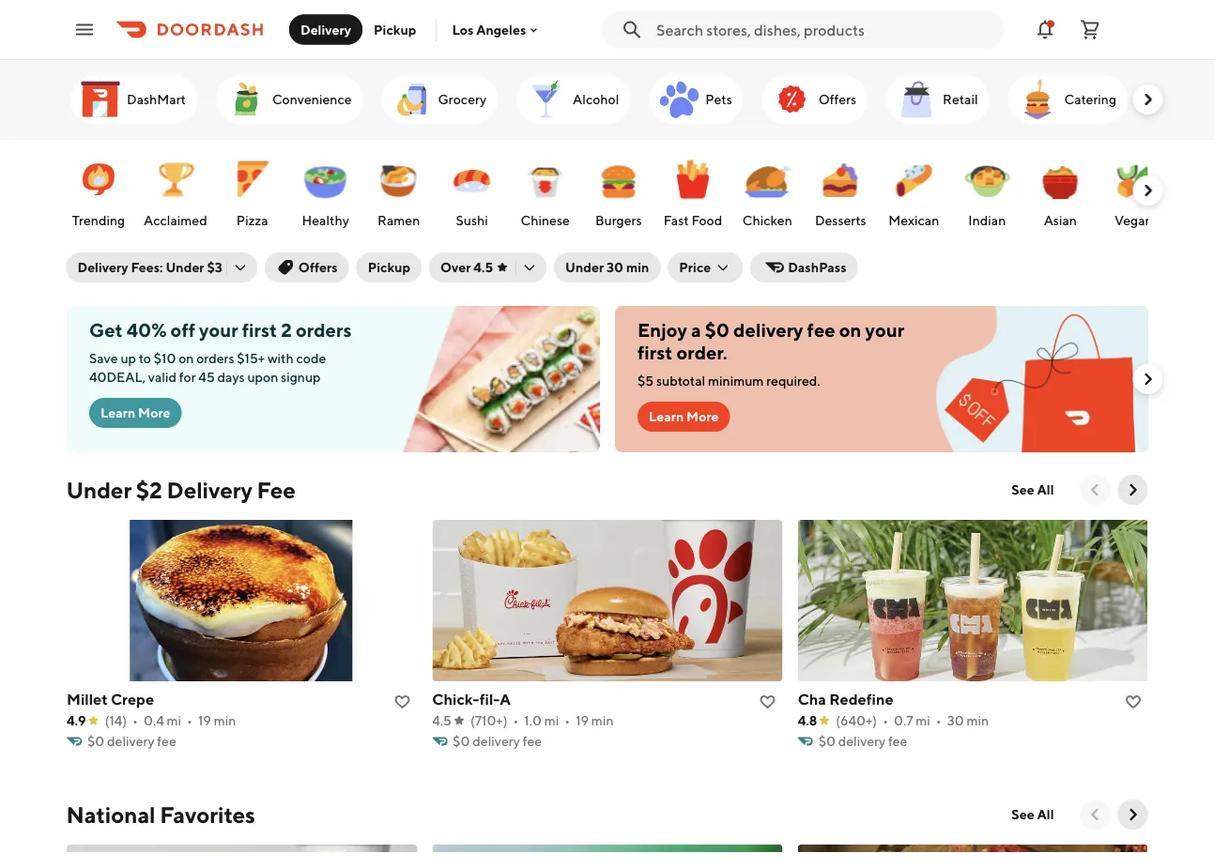 Task type: vqa. For each thing, say whether or not it's contained in the screenshot.


Task type: describe. For each thing, give the bounding box(es) containing it.
0 vertical spatial pickup button
[[363, 15, 428, 45]]

up
[[120, 351, 136, 366]]

$​0 delivery fee for redefine
[[818, 734, 907, 749]]

alcohol image
[[524, 77, 569, 122]]

19 for chick-fil-a
[[575, 713, 588, 729]]

0 items, open order cart image
[[1079, 18, 1101, 41]]

order.
[[676, 342, 727, 364]]

a
[[499, 691, 510, 709]]

0 horizontal spatial orders
[[196, 351, 234, 366]]

1 horizontal spatial 30
[[947, 713, 964, 729]]

dashmart
[[126, 92, 185, 107]]

see for national favorites
[[1012, 807, 1035, 823]]

2 vertical spatial delivery
[[167, 477, 252, 503]]

more for order.
[[686, 409, 718, 424]]

subtotal
[[656, 373, 705, 389]]

fast food
[[663, 213, 722, 228]]

2 vertical spatial next button of carousel image
[[1124, 806, 1142, 824]]

asian
[[1043, 213, 1077, 228]]

learn more for order.
[[648, 409, 718, 424]]

healthy
[[301, 213, 349, 228]]

millet crepe
[[66, 691, 154, 709]]

0 horizontal spatial 4.5
[[432, 713, 451, 729]]

under $2 delivery fee
[[66, 477, 296, 503]]

min inside under 30 min button
[[626, 260, 649, 275]]

over 4.5
[[440, 260, 493, 275]]

1.0
[[524, 713, 541, 729]]

0.7
[[894, 713, 913, 729]]

burgers
[[595, 213, 641, 228]]

fil-
[[479, 691, 499, 709]]

under 30 min button
[[554, 253, 660, 283]]

redefine
[[829, 691, 893, 709]]

national
[[66, 801, 155, 828]]

4.5 inside button
[[474, 260, 493, 275]]

$15+
[[237, 351, 265, 366]]

retail
[[942, 92, 978, 107]]

(640+)
[[836, 713, 877, 729]]

Store search: begin typing to search for stores available on DoorDash text field
[[656, 19, 993, 40]]

get
[[89, 319, 122, 341]]

retail image
[[894, 77, 939, 122]]

convenience link
[[215, 75, 362, 124]]

a
[[691, 319, 701, 341]]

0 vertical spatial next button of carousel image
[[1139, 90, 1157, 109]]

on inside enjoy a $0 delivery fee on your first order. $5 subtotal minimum required.
[[839, 319, 861, 341]]

los
[[452, 22, 474, 37]]

convenience
[[272, 92, 351, 107]]

delivery for millet crepe
[[107, 734, 154, 749]]

4 • from the left
[[564, 713, 570, 729]]

with
[[267, 351, 293, 366]]

mi for cha redefine
[[915, 713, 930, 729]]

delivery for delivery
[[300, 22, 351, 37]]

6 • from the left
[[936, 713, 941, 729]]

ramen
[[377, 213, 420, 228]]

• 0.4 mi • 19 min
[[132, 713, 236, 729]]

alcohol
[[572, 92, 619, 107]]

under for under $2 delivery fee
[[66, 477, 132, 503]]

catering
[[1064, 92, 1116, 107]]

dashmart image
[[77, 77, 123, 122]]

pizza
[[236, 213, 268, 228]]

grocery image
[[389, 77, 434, 122]]

pets image
[[656, 77, 701, 122]]

chinese
[[520, 213, 569, 228]]

(14)
[[104, 713, 126, 729]]

chicken
[[742, 213, 792, 228]]

delivery fees: under $3
[[77, 260, 222, 275]]

5 • from the left
[[882, 713, 888, 729]]

upon
[[247, 370, 278, 385]]

$2
[[136, 477, 162, 503]]

see for under $2 delivery fee
[[1012, 482, 1035, 498]]

$​0 delivery fee for crepe
[[87, 734, 176, 749]]

45
[[198, 370, 214, 385]]

offers inside button
[[298, 260, 338, 275]]

delivery for cha redefine
[[838, 734, 885, 749]]

trending link
[[66, 147, 130, 234]]

under for under 30 min
[[565, 260, 604, 275]]

code
[[296, 351, 326, 366]]

convenience image
[[223, 77, 268, 122]]

to
[[138, 351, 151, 366]]

learn for first
[[648, 409, 683, 424]]

valid
[[148, 370, 176, 385]]

see all for under $2 delivery fee
[[1012, 482, 1054, 498]]

delivery inside enjoy a $0 delivery fee on your first order. $5 subtotal minimum required.
[[733, 319, 803, 341]]

pets link
[[649, 75, 743, 124]]

see all link for national favorites
[[1000, 800, 1065, 830]]

get 40% off your first 2 orders save up to $10 on orders $15+ with code 40deal, valid for 45 days upon signup
[[89, 319, 351, 385]]

cha
[[797, 691, 826, 709]]

acclaimed link
[[139, 147, 211, 234]]

catering link
[[1008, 75, 1127, 124]]

sushi
[[455, 213, 488, 228]]

offers inside 'link'
[[818, 92, 856, 107]]

2
[[281, 319, 291, 341]]

40%
[[126, 319, 166, 341]]

offers button
[[265, 253, 349, 283]]

delivery button
[[289, 15, 363, 45]]

previous button of carousel image for national favorites
[[1086, 806, 1105, 824]]

chick-fil-a
[[432, 691, 510, 709]]

previous button of carousel image for under $2 delivery fee
[[1086, 481, 1105, 500]]

1 vertical spatial pickup button
[[357, 253, 422, 283]]

(710+)
[[470, 713, 507, 729]]

signup
[[280, 370, 320, 385]]

crepe
[[110, 691, 154, 709]]

$5
[[637, 373, 653, 389]]

price
[[679, 260, 711, 275]]

retail link
[[886, 75, 989, 124]]

$0
[[705, 319, 729, 341]]

mexican
[[888, 213, 939, 228]]

4.9
[[66, 713, 86, 729]]



Task type: locate. For each thing, give the bounding box(es) containing it.
dashpass
[[788, 260, 847, 275]]

0 horizontal spatial $​0
[[87, 734, 104, 749]]

2 horizontal spatial delivery
[[300, 22, 351, 37]]

1 horizontal spatial $​0 delivery fee
[[452, 734, 541, 749]]

• right the 0.4
[[186, 713, 192, 729]]

mi right 1.0
[[544, 713, 558, 729]]

delivery for delivery fees: under $3
[[77, 260, 128, 275]]

see all for national favorites
[[1012, 807, 1054, 823]]

over 4.5 button
[[429, 253, 547, 283]]

learn more button down subtotal
[[637, 402, 730, 432]]

delivery left fees:
[[77, 260, 128, 275]]

more down valid
[[138, 405, 170, 421]]

min
[[626, 260, 649, 275], [213, 713, 236, 729], [591, 713, 613, 729], [966, 713, 988, 729]]

first
[[242, 319, 277, 341], [637, 342, 672, 364]]

days
[[217, 370, 244, 385]]

min for millet crepe
[[213, 713, 236, 729]]

offers link
[[762, 75, 867, 124]]

learn down 40deal,
[[100, 405, 135, 421]]

min for chick-fil-a
[[591, 713, 613, 729]]

0 vertical spatial first
[[242, 319, 277, 341]]

indian
[[968, 213, 1005, 228]]

required.
[[766, 373, 820, 389]]

offers right offers icon
[[818, 92, 856, 107]]

off
[[170, 319, 195, 341]]

learn more for up
[[100, 405, 170, 421]]

under down burgers
[[565, 260, 604, 275]]

$​0 delivery fee down the (14)
[[87, 734, 176, 749]]

1 vertical spatial previous button of carousel image
[[1086, 806, 1105, 824]]

1 horizontal spatial offers
[[818, 92, 856, 107]]

pickup button down ramen
[[357, 253, 422, 283]]

$​0 delivery fee down '(710+)'
[[452, 734, 541, 749]]

2 see all link from the top
[[1000, 800, 1065, 830]]

0 horizontal spatial $​0 delivery fee
[[87, 734, 176, 749]]

first inside get 40% off your first 2 orders save up to $10 on orders $15+ with code 40deal, valid for 45 days upon signup
[[242, 319, 277, 341]]

40deal,
[[89, 370, 145, 385]]

1 horizontal spatial $​0
[[452, 734, 470, 749]]

$​0 delivery fee for fil-
[[452, 734, 541, 749]]

2 all from the top
[[1037, 807, 1054, 823]]

1 horizontal spatial your
[[865, 319, 904, 341]]

2 horizontal spatial mi
[[915, 713, 930, 729]]

minimum
[[708, 373, 763, 389]]

1 vertical spatial orders
[[196, 351, 234, 366]]

delivery down (640+)
[[838, 734, 885, 749]]

see
[[1012, 482, 1035, 498], [1012, 807, 1035, 823]]

mi right the 0.4
[[166, 713, 181, 729]]

fee down 1.0
[[522, 734, 541, 749]]

previous button of carousel image
[[1086, 481, 1105, 500], [1086, 806, 1105, 824]]

min for cha redefine
[[966, 713, 988, 729]]

30 down burgers
[[607, 260, 624, 275]]

fee up required. on the right top
[[807, 319, 835, 341]]

0 horizontal spatial on
[[178, 351, 193, 366]]

learn more button
[[89, 398, 181, 428], [637, 402, 730, 432]]

$10
[[153, 351, 175, 366]]

under $2 delivery fee link
[[66, 475, 296, 505]]

orders up code
[[295, 319, 351, 341]]

$​0 down chick-
[[452, 734, 470, 749]]

1 all from the top
[[1037, 482, 1054, 498]]

cha redefine
[[797, 691, 893, 709]]

under inside button
[[565, 260, 604, 275]]

first inside enjoy a $0 delivery fee on your first order. $5 subtotal minimum required.
[[637, 342, 672, 364]]

1 horizontal spatial 19
[[575, 713, 588, 729]]

under 30 min
[[565, 260, 649, 275]]

0 vertical spatial on
[[839, 319, 861, 341]]

catering image
[[1015, 77, 1060, 122]]

learn more
[[100, 405, 170, 421], [648, 409, 718, 424]]

learn more down subtotal
[[648, 409, 718, 424]]

delivery down the (14)
[[107, 734, 154, 749]]

vegan
[[1114, 213, 1152, 228]]

1 horizontal spatial on
[[839, 319, 861, 341]]

1 horizontal spatial 4.5
[[474, 260, 493, 275]]

30 inside under 30 min button
[[607, 260, 624, 275]]

over
[[440, 260, 471, 275]]

0 vertical spatial offers
[[818, 92, 856, 107]]

min right "0.7"
[[966, 713, 988, 729]]

delivery up convenience
[[300, 22, 351, 37]]

national favorites
[[66, 801, 255, 828]]

1 horizontal spatial under
[[166, 260, 204, 275]]

favorites
[[160, 801, 255, 828]]

1 vertical spatial next button of carousel image
[[1139, 181, 1157, 200]]

next button of carousel image
[[1139, 90, 1157, 109], [1139, 181, 1157, 200], [1124, 806, 1142, 824]]

• 1.0 mi • 19 min
[[513, 713, 613, 729]]

$​0 delivery fee down (640+)
[[818, 734, 907, 749]]

save
[[89, 351, 117, 366]]

offers
[[818, 92, 856, 107], [298, 260, 338, 275]]

4.5 down chick-
[[432, 713, 451, 729]]

learn more button for order.
[[637, 402, 730, 432]]

los angeles button
[[452, 22, 541, 37]]

food
[[691, 213, 722, 228]]

fees:
[[131, 260, 163, 275]]

0 vertical spatial next button of carousel image
[[1139, 370, 1157, 389]]

0 horizontal spatial first
[[242, 319, 277, 341]]

see all
[[1012, 482, 1054, 498], [1012, 807, 1054, 823]]

30
[[607, 260, 624, 275], [947, 713, 964, 729]]

all
[[1037, 482, 1054, 498], [1037, 807, 1054, 823]]

1 vertical spatial see all
[[1012, 807, 1054, 823]]

1 $​0 from the left
[[87, 734, 104, 749]]

1 vertical spatial next button of carousel image
[[1124, 481, 1142, 500]]

3 $​0 from the left
[[818, 734, 835, 749]]

0 horizontal spatial delivery
[[77, 260, 128, 275]]

delivery for chick-fil-a
[[472, 734, 520, 749]]

2 previous button of carousel image from the top
[[1086, 806, 1105, 824]]

2 $​0 from the left
[[452, 734, 470, 749]]

delivery
[[300, 22, 351, 37], [77, 260, 128, 275], [167, 477, 252, 503]]

1 vertical spatial 30
[[947, 713, 964, 729]]

see all link for under $2 delivery fee
[[1000, 475, 1065, 505]]

1 vertical spatial pickup
[[368, 260, 410, 275]]

on inside get 40% off your first 2 orders save up to $10 on orders $15+ with code 40deal, valid for 45 days upon signup
[[178, 351, 193, 366]]

learn for save
[[100, 405, 135, 421]]

fast
[[663, 213, 688, 228]]

mi for millet crepe
[[166, 713, 181, 729]]

1 vertical spatial see
[[1012, 807, 1035, 823]]

learn down subtotal
[[648, 409, 683, 424]]

see all link
[[1000, 475, 1065, 505], [1000, 800, 1065, 830]]

3 mi from the left
[[915, 713, 930, 729]]

1 horizontal spatial learn
[[648, 409, 683, 424]]

• right 1.0
[[564, 713, 570, 729]]

pickup for top 'pickup' button
[[374, 22, 416, 37]]

angeles
[[476, 22, 526, 37]]

0 vertical spatial 4.5
[[474, 260, 493, 275]]

more down subtotal
[[686, 409, 718, 424]]

2 see all from the top
[[1012, 807, 1054, 823]]

1 see all link from the top
[[1000, 475, 1065, 505]]

under left $2
[[66, 477, 132, 503]]

pickup for bottom 'pickup' button
[[368, 260, 410, 275]]

orders
[[295, 319, 351, 341], [196, 351, 234, 366]]

under
[[166, 260, 204, 275], [565, 260, 604, 275], [66, 477, 132, 503]]

open menu image
[[73, 18, 96, 41]]

for
[[179, 370, 195, 385]]

0 horizontal spatial 30
[[607, 260, 624, 275]]

pickup left los
[[374, 22, 416, 37]]

$​0 down "millet"
[[87, 734, 104, 749]]

1 previous button of carousel image from the top
[[1086, 481, 1105, 500]]

19 right the 0.4
[[198, 713, 211, 729]]

1 vertical spatial delivery
[[77, 260, 128, 275]]

your
[[199, 319, 238, 341], [865, 319, 904, 341]]

2 19 from the left
[[575, 713, 588, 729]]

19 right 1.0
[[575, 713, 588, 729]]

pickup button left los
[[363, 15, 428, 45]]

dashpass button
[[751, 253, 858, 283]]

2 horizontal spatial $​0 delivery fee
[[818, 734, 907, 749]]

pickup button
[[363, 15, 428, 45], [357, 253, 422, 283]]

mi for chick-fil-a
[[544, 713, 558, 729]]

min right 1.0
[[591, 713, 613, 729]]

fee
[[257, 477, 296, 503]]

learn more button down 40deal,
[[89, 398, 181, 428]]

fee inside enjoy a $0 delivery fee on your first order. $5 subtotal minimum required.
[[807, 319, 835, 341]]

2 see from the top
[[1012, 807, 1035, 823]]

more for up
[[138, 405, 170, 421]]

pickup down ramen
[[368, 260, 410, 275]]

1 horizontal spatial learn more button
[[637, 402, 730, 432]]

• left "0.7"
[[882, 713, 888, 729]]

learn more button for up
[[89, 398, 181, 428]]

$​0 for chick-
[[452, 734, 470, 749]]

0 horizontal spatial learn
[[100, 405, 135, 421]]

0 horizontal spatial your
[[199, 319, 238, 341]]

delivery right $2
[[167, 477, 252, 503]]

2 horizontal spatial $​0
[[818, 734, 835, 749]]

grocery
[[438, 92, 486, 107]]

delivery down '(710+)'
[[472, 734, 520, 749]]

• left the 0.4
[[132, 713, 138, 729]]

fee for cha redefine
[[888, 734, 907, 749]]

all for national favorites
[[1037, 807, 1054, 823]]

on
[[839, 319, 861, 341], [178, 351, 193, 366]]

delivery right $0
[[733, 319, 803, 341]]

0 vertical spatial pickup
[[374, 22, 416, 37]]

1 vertical spatial 4.5
[[432, 713, 451, 729]]

•
[[132, 713, 138, 729], [186, 713, 192, 729], [513, 713, 518, 729], [564, 713, 570, 729], [882, 713, 888, 729], [936, 713, 941, 729]]

on up for
[[178, 351, 193, 366]]

2 horizontal spatial under
[[565, 260, 604, 275]]

3 $​0 delivery fee from the left
[[818, 734, 907, 749]]

$​0 for millet
[[87, 734, 104, 749]]

acclaimed
[[143, 213, 207, 228]]

0 vertical spatial 30
[[607, 260, 624, 275]]

1 vertical spatial see all link
[[1000, 800, 1065, 830]]

3 • from the left
[[513, 713, 518, 729]]

0 vertical spatial see all
[[1012, 482, 1054, 498]]

1 vertical spatial first
[[637, 342, 672, 364]]

• right "0.7"
[[936, 713, 941, 729]]

all for under $2 delivery fee
[[1037, 482, 1054, 498]]

1 vertical spatial all
[[1037, 807, 1054, 823]]

price button
[[668, 253, 743, 283]]

0 vertical spatial orders
[[295, 319, 351, 341]]

1 • from the left
[[132, 713, 138, 729]]

0 horizontal spatial under
[[66, 477, 132, 503]]

1 horizontal spatial more
[[686, 409, 718, 424]]

1 vertical spatial offers
[[298, 260, 338, 275]]

0 horizontal spatial 19
[[198, 713, 211, 729]]

1 $​0 delivery fee from the left
[[87, 734, 176, 749]]

desserts
[[814, 213, 866, 228]]

fee for millet crepe
[[157, 734, 176, 749]]

1 see from the top
[[1012, 482, 1035, 498]]

0 vertical spatial previous button of carousel image
[[1086, 481, 1105, 500]]

mi right "0.7"
[[915, 713, 930, 729]]

mi
[[166, 713, 181, 729], [544, 713, 558, 729], [915, 713, 930, 729]]

trending
[[72, 213, 125, 228]]

1 mi from the left
[[166, 713, 181, 729]]

0 vertical spatial see all link
[[1000, 475, 1065, 505]]

your inside enjoy a $0 delivery fee on your first order. $5 subtotal minimum required.
[[865, 319, 904, 341]]

1 horizontal spatial learn more
[[648, 409, 718, 424]]

offers image
[[769, 77, 814, 122]]

min down burgers
[[626, 260, 649, 275]]

1 horizontal spatial orders
[[295, 319, 351, 341]]

0 horizontal spatial more
[[138, 405, 170, 421]]

grocery link
[[381, 75, 497, 124]]

fee down "0.7"
[[888, 734, 907, 749]]

fee for chick-fil-a
[[522, 734, 541, 749]]

0 vertical spatial delivery
[[300, 22, 351, 37]]

min right the 0.4
[[213, 713, 236, 729]]

under left $3
[[166, 260, 204, 275]]

alcohol link
[[516, 75, 630, 124]]

0 horizontal spatial mi
[[166, 713, 181, 729]]

2 your from the left
[[865, 319, 904, 341]]

0 vertical spatial all
[[1037, 482, 1054, 498]]

$​0 for cha
[[818, 734, 835, 749]]

on down dashpass
[[839, 319, 861, 341]]

$3
[[207, 260, 222, 275]]

dashmart link
[[70, 75, 197, 124]]

chick-
[[432, 691, 479, 709]]

$​0 down cha
[[818, 734, 835, 749]]

4.5 right over at left top
[[474, 260, 493, 275]]

notification bell image
[[1034, 18, 1056, 41]]

los angeles
[[452, 22, 526, 37]]

national favorites link
[[66, 800, 255, 830]]

19 for millet crepe
[[198, 713, 211, 729]]

delivery inside button
[[300, 22, 351, 37]]

enjoy a $0 delivery fee on your first order. $5 subtotal minimum required.
[[637, 319, 904, 389]]

first left the 2
[[242, 319, 277, 341]]

4.8
[[797, 713, 817, 729]]

learn more down 40deal,
[[100, 405, 170, 421]]

0 horizontal spatial learn more button
[[89, 398, 181, 428]]

offers down the healthy
[[298, 260, 338, 275]]

$​0
[[87, 734, 104, 749], [452, 734, 470, 749], [818, 734, 835, 749]]

1 horizontal spatial mi
[[544, 713, 558, 729]]

fee down the 0.4
[[157, 734, 176, 749]]

• left 1.0
[[513, 713, 518, 729]]

your inside get 40% off your first 2 orders save up to $10 on orders $15+ with code 40deal, valid for 45 days upon signup
[[199, 319, 238, 341]]

2 • from the left
[[186, 713, 192, 729]]

30 right "0.7"
[[947, 713, 964, 729]]

1 see all from the top
[[1012, 482, 1054, 498]]

first down enjoy
[[637, 342, 672, 364]]

$​0 delivery fee
[[87, 734, 176, 749], [452, 734, 541, 749], [818, 734, 907, 749]]

orders up 45
[[196, 351, 234, 366]]

• 0.7 mi • 30 min
[[882, 713, 988, 729]]

1 19 from the left
[[198, 713, 211, 729]]

0 horizontal spatial learn more
[[100, 405, 170, 421]]

0 horizontal spatial offers
[[298, 260, 338, 275]]

enjoy
[[637, 319, 687, 341]]

0 vertical spatial see
[[1012, 482, 1035, 498]]

1 vertical spatial on
[[178, 351, 193, 366]]

1 your from the left
[[199, 319, 238, 341]]

next button of carousel image
[[1139, 370, 1157, 389], [1124, 481, 1142, 500]]

1 horizontal spatial delivery
[[167, 477, 252, 503]]

1 horizontal spatial first
[[637, 342, 672, 364]]

19
[[198, 713, 211, 729], [575, 713, 588, 729]]

2 mi from the left
[[544, 713, 558, 729]]

2 $​0 delivery fee from the left
[[452, 734, 541, 749]]



